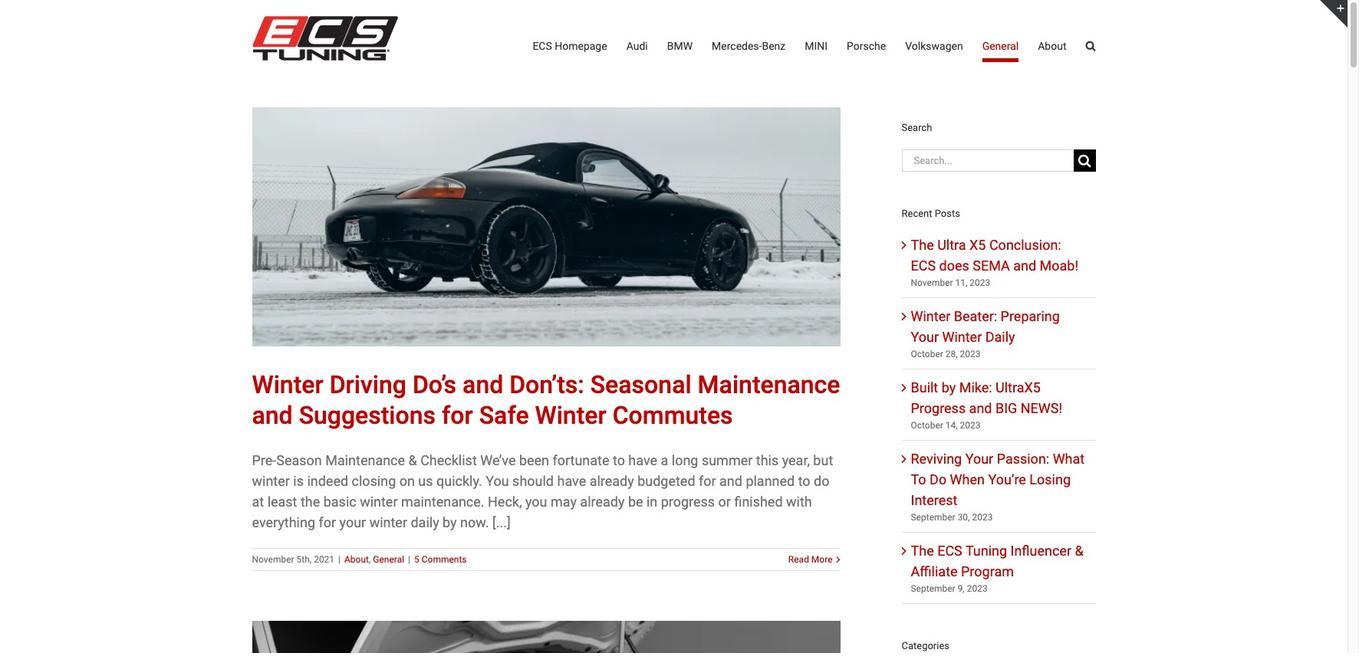 Task type: vqa. For each thing, say whether or not it's contained in the screenshot.
[...]
yes



Task type: describe. For each thing, give the bounding box(es) containing it.
budgeted
[[638, 473, 695, 489]]

built
[[911, 379, 938, 395]]

0 horizontal spatial november
[[252, 554, 294, 565]]

mini link
[[805, 0, 828, 92]]

0 vertical spatial winter
[[252, 473, 290, 489]]

30,
[[958, 512, 970, 523]]

summer
[[702, 452, 753, 469]]

section containing the ultra x5 conclusion: ecs does sema and moab!
[[902, 107, 1096, 653]]

should
[[512, 473, 554, 489]]

september inside reviving your passion: what to do when you're losing interest september 30, 2023
[[911, 512, 955, 523]]

the for the ultra x5 conclusion: ecs does sema and moab!
[[911, 237, 934, 253]]

checklist
[[420, 452, 477, 469]]

by inside pre-season maintenance & checklist we've been fortunate to have a long summer this year, but winter is indeed closing on us quickly. you should have already budgeted for and planned to do at least the basic winter maintenance. heck, you may already be in progress or finished with everything for your winter daily by now. [...]
[[443, 515, 457, 531]]

and inside the ultra x5 conclusion: ecs does sema and moab! november 11, 2023
[[1013, 257, 1036, 274]]

28,
[[946, 349, 958, 359]]

1 vertical spatial about link
[[344, 554, 369, 565]]

influencer
[[1011, 543, 1071, 559]]

ultra
[[937, 237, 966, 253]]

conclusion:
[[989, 237, 1061, 253]]

your
[[339, 515, 366, 531]]

built by mike: ultrax5 progress and big news! october 14, 2023
[[911, 379, 1062, 431]]

5
[[414, 554, 419, 565]]

0 horizontal spatial general
[[373, 554, 404, 565]]

must-have tools for your garage this winter image
[[252, 621, 840, 653]]

winter beater: preparing your winter daily october 28, 2023
[[911, 308, 1060, 359]]

ecs inside the ecs tuning influencer & affiliate program september 9, 2023
[[937, 543, 962, 559]]

closing
[[352, 473, 396, 489]]

maintenance.
[[401, 494, 484, 510]]

us
[[418, 473, 433, 489]]

ecs homepage
[[533, 40, 607, 52]]

read
[[788, 554, 809, 565]]

mike:
[[959, 379, 992, 395]]

built by mike: ultrax5 progress and big news! link
[[911, 379, 1062, 416]]

maintenance inside winter driving do's and don'ts: seasonal maintenance and suggestions for safe winter commutes
[[698, 370, 840, 399]]

winter driving do's and don'ts: seasonal maintenance and suggestions for safe winter commutes link
[[252, 370, 840, 430]]

your inside reviving your passion: what to do when you're losing interest september 30, 2023
[[965, 451, 993, 467]]

planned
[[746, 473, 795, 489]]

is
[[293, 473, 304, 489]]

1 horizontal spatial have
[[628, 452, 657, 469]]

benz
[[762, 40, 786, 52]]

the for the ecs tuning influencer & affiliate program
[[911, 543, 934, 559]]

0 horizontal spatial have
[[557, 473, 586, 489]]

october inside winter beater: preparing your winter daily october 28, 2023
[[911, 349, 943, 359]]

pre-season maintenance & checklist we've been fortunate to have a long summer this year, but winter is indeed closing on us quickly. you should have already budgeted for and planned to do at least the basic winter maintenance. heck, you may already be in progress or finished with everything for your winter daily by now. [...]
[[252, 452, 833, 531]]

and inside built by mike: ultrax5 progress and big news! october 14, 2023
[[969, 400, 992, 416]]

daily
[[985, 329, 1015, 345]]

ecs homepage link
[[533, 0, 607, 92]]

in
[[647, 494, 658, 510]]

1 vertical spatial for
[[699, 473, 716, 489]]

recent posts
[[902, 208, 960, 219]]

year,
[[782, 452, 810, 469]]

the ultra x5 conclusion: ecs does sema and moab! november 11, 2023
[[911, 237, 1078, 288]]

safe
[[479, 401, 529, 430]]

affiliate
[[911, 563, 958, 580]]

november 5th, 2021 | about , general | 5 comments
[[252, 554, 467, 565]]

1 vertical spatial winter
[[360, 494, 398, 510]]

5th,
[[296, 554, 312, 565]]

5 comments link
[[414, 554, 467, 565]]

october inside built by mike: ultrax5 progress and big news! october 14, 2023
[[911, 420, 943, 431]]

basic
[[323, 494, 356, 510]]

posts
[[935, 208, 960, 219]]

quickly.
[[436, 473, 482, 489]]

with
[[786, 494, 812, 510]]

driving
[[330, 370, 406, 399]]

winter beater: preparing your winter daily link
[[911, 308, 1060, 345]]

and up pre-
[[252, 401, 293, 430]]

reviving
[[911, 451, 962, 467]]

tuning
[[966, 543, 1007, 559]]

2021
[[314, 554, 334, 565]]

a
[[661, 452, 668, 469]]

11,
[[955, 277, 967, 288]]

,
[[369, 554, 371, 565]]

season
[[276, 452, 322, 469]]

2023 inside the ultra x5 conclusion: ecs does sema and moab! november 11, 2023
[[970, 277, 990, 288]]

do
[[814, 473, 830, 489]]

by inside built by mike: ultrax5 progress and big news! october 14, 2023
[[942, 379, 956, 395]]

maintenance inside pre-season maintenance & checklist we've been fortunate to have a long summer this year, but winter is indeed closing on us quickly. you should have already budgeted for and planned to do at least the basic winter maintenance. heck, you may already be in progress or finished with everything for your winter daily by now. [...]
[[325, 452, 405, 469]]

sema
[[973, 257, 1010, 274]]

mini
[[805, 40, 828, 52]]

the ecs tuning influencer & affiliate program link
[[911, 543, 1083, 580]]

may
[[551, 494, 577, 510]]

september inside the ecs tuning influencer & affiliate program september 9, 2023
[[911, 583, 955, 594]]

and up safe
[[463, 370, 503, 399]]

suggestions
[[299, 401, 436, 430]]

2023 inside the ecs tuning influencer & affiliate program september 9, 2023
[[967, 583, 988, 594]]

the ecs tuning influencer & affiliate program september 9, 2023
[[911, 543, 1083, 594]]

1 horizontal spatial about
[[1038, 40, 1066, 52]]

fortunate
[[553, 452, 609, 469]]

1 vertical spatial already
[[580, 494, 625, 510]]

passion:
[[997, 451, 1049, 467]]

news!
[[1021, 400, 1062, 416]]

2 | from the left
[[408, 554, 410, 565]]

read more link
[[788, 553, 833, 567]]

seasonal
[[590, 370, 692, 399]]

1 vertical spatial general link
[[373, 554, 404, 565]]



Task type: locate. For each thing, give the bounding box(es) containing it.
your
[[911, 329, 939, 345], [965, 451, 993, 467]]

the
[[301, 494, 320, 510]]

2 october from the top
[[911, 420, 943, 431]]

| right 2021
[[338, 554, 341, 565]]

2023 right 30,
[[972, 512, 993, 523]]

9,
[[958, 583, 965, 594]]

and inside pre-season maintenance & checklist we've been fortunate to have a long summer this year, but winter is indeed closing on us quickly. you should have already budgeted for and planned to do at least the basic winter maintenance. heck, you may already be in progress or finished with everything for your winter daily by now. [...]
[[719, 473, 742, 489]]

1 vertical spatial about
[[344, 554, 369, 565]]

1 horizontal spatial maintenance
[[698, 370, 840, 399]]

1 vertical spatial ecs
[[911, 257, 936, 274]]

volkswagen link
[[905, 0, 963, 92]]

to left 'do'
[[798, 473, 810, 489]]

0 horizontal spatial for
[[319, 515, 336, 531]]

indeed
[[307, 473, 348, 489]]

0 vertical spatial about link
[[1038, 0, 1066, 92]]

this
[[756, 452, 779, 469]]

0 horizontal spatial about link
[[344, 554, 369, 565]]

0 vertical spatial &
[[408, 452, 417, 469]]

1 vertical spatial have
[[557, 473, 586, 489]]

1 vertical spatial by
[[443, 515, 457, 531]]

1 vertical spatial your
[[965, 451, 993, 467]]

to right fortunate
[[613, 452, 625, 469]]

for down basic
[[319, 515, 336, 531]]

0 vertical spatial to
[[613, 452, 625, 469]]

& up on
[[408, 452, 417, 469]]

0 horizontal spatial by
[[443, 515, 457, 531]]

by
[[942, 379, 956, 395], [443, 515, 457, 531]]

and
[[1013, 257, 1036, 274], [463, 370, 503, 399], [969, 400, 992, 416], [252, 401, 293, 430], [719, 473, 742, 489]]

october
[[911, 349, 943, 359], [911, 420, 943, 431]]

0 vertical spatial for
[[442, 401, 473, 430]]

| left 5
[[408, 554, 410, 565]]

winter right your at bottom left
[[369, 515, 407, 531]]

1 | from the left
[[338, 554, 341, 565]]

0 horizontal spatial general link
[[373, 554, 404, 565]]

everything
[[252, 515, 315, 531]]

and down mike: on the bottom of the page
[[969, 400, 992, 416]]

and down conclusion: on the right of page
[[1013, 257, 1036, 274]]

1 horizontal spatial your
[[965, 451, 993, 467]]

pre-
[[252, 452, 276, 469]]

2023 right the 28,
[[960, 349, 981, 359]]

0 vertical spatial september
[[911, 512, 955, 523]]

read more
[[788, 554, 833, 565]]

don'ts:
[[509, 370, 584, 399]]

0 horizontal spatial ecs
[[533, 40, 552, 52]]

ecs up affiliate
[[937, 543, 962, 559]]

1 vertical spatial to
[[798, 473, 810, 489]]

1 horizontal spatial november
[[911, 277, 953, 288]]

ecs left the homepage
[[533, 40, 552, 52]]

2023 inside winter beater: preparing your winter daily october 28, 2023
[[960, 349, 981, 359]]

2 the from the top
[[911, 543, 934, 559]]

bmw
[[667, 40, 693, 52]]

2023 right 9,
[[967, 583, 988, 594]]

Search... search field
[[902, 149, 1073, 172]]

x5
[[970, 237, 986, 253]]

the left ultra
[[911, 237, 934, 253]]

0 horizontal spatial about
[[344, 554, 369, 565]]

0 vertical spatial november
[[911, 277, 953, 288]]

section
[[902, 107, 1096, 653]]

your up when on the right
[[965, 451, 993, 467]]

the up affiliate
[[911, 543, 934, 559]]

recent
[[902, 208, 932, 219]]

audi
[[626, 40, 648, 52]]

for down do's
[[442, 401, 473, 430]]

2023 right 14,
[[960, 420, 981, 431]]

1 vertical spatial the
[[911, 543, 934, 559]]

2023 inside built by mike: ultrax5 progress and big news! october 14, 2023
[[960, 420, 981, 431]]

mercedes-benz
[[712, 40, 786, 52]]

volkswagen
[[905, 40, 963, 52]]

bmw link
[[667, 0, 693, 92]]

september
[[911, 512, 955, 523], [911, 583, 955, 594]]

least
[[267, 494, 297, 510]]

2023 inside reviving your passion: what to do when you're losing interest september 30, 2023
[[972, 512, 993, 523]]

0 vertical spatial about
[[1038, 40, 1066, 52]]

by down maintenance.
[[443, 515, 457, 531]]

1 vertical spatial general
[[373, 554, 404, 565]]

2 vertical spatial for
[[319, 515, 336, 531]]

& inside the ecs tuning influencer & affiliate program september 9, 2023
[[1075, 543, 1083, 559]]

when
[[950, 471, 985, 487]]

ecs
[[533, 40, 552, 52], [911, 257, 936, 274], [937, 543, 962, 559]]

0 vertical spatial the
[[911, 237, 934, 253]]

1 october from the top
[[911, 349, 943, 359]]

does
[[939, 257, 969, 274]]

0 horizontal spatial maintenance
[[325, 452, 405, 469]]

november down 'does'
[[911, 277, 953, 288]]

1 horizontal spatial about link
[[1038, 0, 1066, 92]]

porsche link
[[847, 0, 886, 92]]

november inside the ultra x5 conclusion: ecs does sema and moab! november 11, 2023
[[911, 277, 953, 288]]

2 vertical spatial ecs
[[937, 543, 962, 559]]

mercedes-
[[712, 40, 762, 52]]

0 vertical spatial general
[[982, 40, 1019, 52]]

to
[[613, 452, 625, 469], [798, 473, 810, 489]]

2 vertical spatial winter
[[369, 515, 407, 531]]

commutes
[[613, 401, 733, 430]]

the inside the ultra x5 conclusion: ecs does sema and moab! november 11, 2023
[[911, 237, 934, 253]]

2 september from the top
[[911, 583, 955, 594]]

by up progress on the bottom right of page
[[942, 379, 956, 395]]

0 horizontal spatial your
[[911, 329, 939, 345]]

october down progress on the bottom right of page
[[911, 420, 943, 431]]

finished
[[734, 494, 783, 510]]

have left a in the bottom left of the page
[[628, 452, 657, 469]]

ecs left 'does'
[[911, 257, 936, 274]]

october left the 28,
[[911, 349, 943, 359]]

mercedes-benz link
[[712, 0, 786, 92]]

1 vertical spatial september
[[911, 583, 955, 594]]

maintenance
[[698, 370, 840, 399], [325, 452, 405, 469]]

interest
[[911, 492, 957, 508]]

0 horizontal spatial to
[[613, 452, 625, 469]]

moab!
[[1040, 257, 1078, 274]]

the ultra x5 conclusion: ecs does sema and moab! link
[[911, 237, 1078, 274]]

1 vertical spatial maintenance
[[325, 452, 405, 469]]

on
[[399, 473, 415, 489]]

1 the from the top
[[911, 237, 934, 253]]

2023 right 11,
[[970, 277, 990, 288]]

reviving your passion: what to do when you're losing interest link
[[911, 451, 1085, 508]]

comments
[[422, 554, 467, 565]]

0 horizontal spatial |
[[338, 554, 341, 565]]

for up progress
[[699, 473, 716, 489]]

maintenance up "closing"
[[325, 452, 405, 469]]

1 vertical spatial &
[[1075, 543, 1083, 559]]

general
[[982, 40, 1019, 52], [373, 554, 404, 565]]

0 vertical spatial by
[[942, 379, 956, 395]]

beater:
[[954, 308, 997, 324]]

you're
[[988, 471, 1026, 487]]

have up "may"
[[557, 473, 586, 489]]

1 horizontal spatial for
[[442, 401, 473, 430]]

0 vertical spatial ecs
[[533, 40, 552, 52]]

your inside winter beater: preparing your winter daily october 28, 2023
[[911, 329, 939, 345]]

2 horizontal spatial ecs
[[937, 543, 962, 559]]

what
[[1053, 451, 1085, 467]]

or
[[718, 494, 731, 510]]

1 horizontal spatial |
[[408, 554, 410, 565]]

do's
[[413, 370, 456, 399]]

you
[[486, 473, 509, 489]]

general link right the ,
[[373, 554, 404, 565]]

and down summer
[[719, 473, 742, 489]]

audi link
[[626, 0, 648, 92]]

your up built
[[911, 329, 939, 345]]

general right the ,
[[373, 554, 404, 565]]

general link
[[982, 0, 1019, 92], [373, 554, 404, 565]]

& inside pre-season maintenance & checklist we've been fortunate to have a long summer this year, but winter is indeed closing on us quickly. you should have already budgeted for and planned to do at least the basic winter maintenance. heck, you may already be in progress or finished with everything for your winter daily by now. [...]
[[408, 452, 417, 469]]

0 horizontal spatial &
[[408, 452, 417, 469]]

to
[[911, 471, 926, 487]]

winter down pre-
[[252, 473, 290, 489]]

about link
[[1038, 0, 1066, 92], [344, 554, 369, 565]]

maintenance up this
[[698, 370, 840, 399]]

about
[[1038, 40, 1066, 52], [344, 554, 369, 565]]

be
[[628, 494, 643, 510]]

we've
[[480, 452, 516, 469]]

the inside the ecs tuning influencer & affiliate program september 9, 2023
[[911, 543, 934, 559]]

1 horizontal spatial general
[[982, 40, 1019, 52]]

1 horizontal spatial general link
[[982, 0, 1019, 92]]

1 horizontal spatial ecs
[[911, 257, 936, 274]]

for
[[442, 401, 473, 430], [699, 473, 716, 489], [319, 515, 336, 531]]

1 september from the top
[[911, 512, 955, 523]]

1 vertical spatial october
[[911, 420, 943, 431]]

you
[[525, 494, 547, 510]]

0 vertical spatial october
[[911, 349, 943, 359]]

14,
[[946, 420, 958, 431]]

2 horizontal spatial for
[[699, 473, 716, 489]]

0 vertical spatial maintenance
[[698, 370, 840, 399]]

1 horizontal spatial &
[[1075, 543, 1083, 559]]

september down affiliate
[[911, 583, 955, 594]]

ecs tuning logo image
[[252, 16, 398, 61]]

0 vertical spatial have
[[628, 452, 657, 469]]

winter driving do's and don'ts: seasonal maintenance and suggestions for safe winter commutes
[[252, 370, 840, 430]]

progress
[[911, 400, 966, 416]]

for inside winter driving do's and don'ts: seasonal maintenance and suggestions for safe winter commutes
[[442, 401, 473, 430]]

november left 5th,
[[252, 554, 294, 565]]

been
[[519, 452, 549, 469]]

0 vertical spatial your
[[911, 329, 939, 345]]

reviving your passion: what to do when you're losing interest september 30, 2023
[[911, 451, 1085, 523]]

0 vertical spatial already
[[590, 473, 634, 489]]

homepage
[[555, 40, 607, 52]]

already
[[590, 473, 634, 489], [580, 494, 625, 510]]

losing
[[1030, 471, 1071, 487]]

winter driving do's and don'ts: seasonal maintenance and suggestions for safe winter commutes image
[[252, 107, 840, 347]]

0 vertical spatial general link
[[982, 0, 1019, 92]]

have
[[628, 452, 657, 469], [557, 473, 586, 489]]

1 horizontal spatial by
[[942, 379, 956, 395]]

but
[[813, 452, 833, 469]]

categories
[[902, 640, 950, 652]]

general link right volkswagen
[[982, 0, 1019, 92]]

& right influencer
[[1075, 543, 1083, 559]]

porsche
[[847, 40, 886, 52]]

ecs inside the ultra x5 conclusion: ecs does sema and moab! november 11, 2023
[[911, 257, 936, 274]]

preparing
[[1001, 308, 1060, 324]]

big
[[996, 400, 1017, 416]]

None search field
[[902, 149, 1096, 172]]

winter down "closing"
[[360, 494, 398, 510]]

1 horizontal spatial to
[[798, 473, 810, 489]]

daily
[[411, 515, 439, 531]]

1 vertical spatial november
[[252, 554, 294, 565]]

september down interest
[[911, 512, 955, 523]]

at
[[252, 494, 264, 510]]

heck,
[[488, 494, 522, 510]]

program
[[961, 563, 1014, 580]]

already up be
[[590, 473, 634, 489]]

already left be
[[580, 494, 625, 510]]

None submit
[[1073, 149, 1096, 172]]

general right volkswagen
[[982, 40, 1019, 52]]

[...]
[[492, 515, 511, 531]]

|
[[338, 554, 341, 565], [408, 554, 410, 565]]



